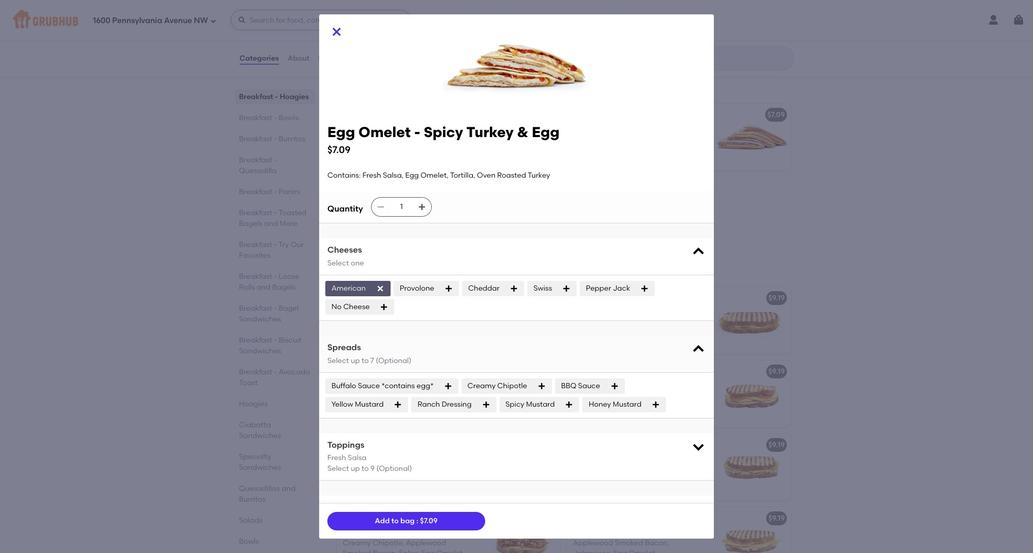 Task type: locate. For each thing, give the bounding box(es) containing it.
avocado
[[279, 368, 310, 377]]

and inside breakfast - loose rolls and bagels
[[257, 283, 271, 292]]

2 vertical spatial bacon,
[[373, 550, 397, 554]]

no cheese
[[332, 303, 370, 311]]

0 horizontal spatial mustard
[[355, 400, 384, 409]]

burritos down quesadillas
[[239, 496, 266, 504]]

creamy
[[468, 382, 496, 391], [343, 539, 371, 548]]

0 vertical spatial and
[[264, 220, 278, 228]]

egg omelet - honey smoked turkey image
[[714, 361, 791, 427]]

svg image for buffalo sauce *contains egg*
[[444, 382, 452, 391]]

breakfast - quesadilla tab
[[239, 155, 311, 176]]

contains: pepper jack, panini bread, creamy chipotle, applewood smoked bacon, salsa, egg omelet
[[343, 529, 472, 554]]

breakfast up breakfast - bowls
[[239, 93, 273, 101]]

1 vertical spatial creamy
[[343, 539, 371, 548]]

sauce right bbq
[[578, 382, 600, 391]]

0 horizontal spatial sauce
[[358, 382, 380, 391]]

- inside breakfast - quesadilla
[[274, 156, 277, 165]]

contains: for egg omelet - honey smoked turkey
[[573, 382, 607, 391]]

contains: panini bread, meat, egg omelet for oven
[[343, 455, 461, 475]]

(optional) inside spreads select up to 7 (optional)
[[376, 357, 411, 365]]

burritos for breakfast - burritos
[[279, 135, 305, 143]]

breakfast inside breakfast - loose rolls and bagels
[[239, 272, 272, 281]]

burritos
[[279, 135, 305, 143], [239, 496, 266, 504]]

1 horizontal spatial jack,
[[635, 529, 654, 538]]

loose
[[279, 272, 299, 281]]

aioli,
[[401, 125, 418, 134]]

contains: up yellow mustard
[[343, 382, 376, 391]]

breakfast down breakfast - burritos
[[239, 156, 272, 165]]

salsa, down the chipotle,
[[399, 550, 420, 554]]

honey down bbq sauce
[[589, 400, 611, 409]]

0 vertical spatial (optional)
[[376, 357, 411, 365]]

0 vertical spatial up
[[351, 357, 360, 365]]

breakfast down breakfast - bowls
[[239, 135, 272, 143]]

provolone
[[400, 284, 434, 293]]

omelet
[[358, 0, 384, 9], [359, 123, 411, 141], [358, 184, 384, 193], [358, 294, 384, 303], [589, 294, 615, 303], [414, 319, 440, 328], [358, 367, 384, 376], [589, 367, 615, 376], [343, 392, 369, 401], [573, 392, 599, 401], [358, 441, 384, 450], [343, 466, 369, 475], [358, 514, 384, 523], [437, 550, 463, 554], [629, 550, 655, 554]]

contains: fresh salsa, egg omelet, tortilla, oven roasted turkey down egg omelet - spicy turkey & egg $7.09
[[327, 171, 550, 180]]

0 vertical spatial quesadilla
[[399, 80, 457, 93]]

1 vertical spatial bagels
[[272, 283, 296, 292]]

jack,
[[405, 529, 424, 538], [635, 529, 654, 538]]

3 select from the top
[[327, 465, 349, 473]]

contains: up honey mustard
[[573, 382, 607, 391]]

toasted
[[279, 209, 307, 217]]

0 vertical spatial egg omelet - egg
[[343, 0, 405, 9]]

salsa, right cheddar,
[[433, 15, 454, 24]]

contains: panini bread, meat, egg omelet down egg omelet - honey smoked turkey at bottom right
[[573, 382, 691, 401]]

(optional) up ham
[[376, 357, 411, 365]]

0 horizontal spatial chipotle
[[429, 514, 460, 523]]

bagels up the favorites
[[239, 220, 263, 228]]

svg image for honey mustard
[[652, 401, 660, 409]]

1 vertical spatial tortilla,
[[450, 171, 475, 180]]

1 vertical spatial breakfast - quesadilla
[[239, 156, 277, 175]]

1 horizontal spatial honey
[[621, 367, 644, 376]]

egg omelet - applewood smoked bacon
[[343, 294, 486, 303]]

burritos down breakfast - bowls tab
[[279, 135, 305, 143]]

contains: inside contains: pepper jack, panini bread, creamy chipotle, applewood smoked bacon, salsa, egg omelet
[[343, 529, 376, 538]]

svg image for spicy mustard
[[565, 401, 573, 409]]

0 vertical spatial burritos
[[279, 135, 305, 143]]

2 horizontal spatial mustard
[[613, 400, 642, 409]]

to left bag
[[392, 517, 399, 526]]

1 vertical spatial to
[[362, 465, 369, 473]]

fresh down toppings
[[327, 454, 346, 463]]

contains: inside 'contains: cheddar, fresh salsa, egg omelet, tortilla burrito'
[[343, 15, 376, 24]]

contains: fresh salsa, egg omelet, tortilla, oven roasted turkey down egg omelet - spicy turkey & egg in the left of the page
[[343, 198, 464, 218]]

bowls down breakfast - hoagies tab
[[279, 114, 299, 122]]

burritos for quesadillas and burritos
[[239, 496, 266, 504]]

svg image for yellow mustard
[[394, 401, 402, 409]]

bread, inside contains: pepper jack, panini bread, creamy chipotle, applewood smoked bacon, salsa, egg omelet
[[449, 529, 472, 538]]

smoked inside contains: pepper jack, panini bread, creamy chipotle, applewood smoked bacon, salsa, egg omelet
[[343, 550, 371, 554]]

1 horizontal spatial quesadilla
[[399, 80, 457, 93]]

breakfast - panini tab
[[239, 187, 311, 197]]

1 horizontal spatial bagels
[[272, 283, 296, 292]]

quesadilla up the breakfast - panini tab
[[239, 167, 277, 175]]

jack, inside contains: pepper jack, panini bread, creamy chipotle, applewood smoked bacon, salsa, egg omelet
[[405, 529, 424, 538]]

0 vertical spatial honey
[[621, 367, 644, 376]]

egg omelet - southwest chipotle bacon image
[[484, 508, 561, 554]]

turkey
[[466, 123, 514, 141], [450, 146, 473, 154], [528, 171, 550, 180], [412, 184, 435, 193], [421, 209, 443, 218], [676, 367, 698, 376], [442, 441, 465, 450]]

egg
[[343, 0, 357, 9], [391, 0, 405, 9], [455, 15, 469, 24], [327, 123, 355, 141], [532, 123, 560, 141], [435, 135, 449, 144], [405, 171, 419, 180], [343, 184, 357, 193], [444, 184, 457, 193], [421, 198, 434, 207], [343, 294, 357, 303], [573, 294, 587, 303], [621, 294, 635, 303], [399, 319, 413, 328], [343, 367, 357, 376], [573, 367, 587, 376], [447, 382, 461, 391], [678, 382, 691, 391], [343, 441, 357, 450], [447, 455, 461, 464], [343, 514, 357, 523], [422, 550, 435, 554], [614, 550, 627, 554]]

breakfast inside breakfast - avocado toast
[[239, 368, 272, 377]]

1 vertical spatial chipotle
[[429, 514, 460, 523]]

0 vertical spatial bagels
[[239, 220, 263, 228]]

jack
[[613, 284, 630, 293]]

quesadilla up plain
[[399, 80, 457, 93]]

1 sauce from the left
[[358, 382, 380, 391]]

bacon, inside contains: panini bread, applewood smoked bacon, egg omelet
[[373, 319, 397, 328]]

fresh up burrito
[[412, 15, 431, 24]]

2 vertical spatial to
[[392, 517, 399, 526]]

breakfast inside breakfast - try our favorites
[[239, 241, 272, 249]]

turkey inside contains: garlic aioli, plain cream cheese, spinach, tomato, egg omelet, tortilla, oven roasted turkey
[[450, 146, 473, 154]]

select for spreads
[[327, 357, 349, 365]]

$9.19 for egg omelet - egg
[[769, 294, 785, 303]]

add to bag : $7.09
[[375, 517, 438, 526]]

egg omelet - ham
[[343, 367, 408, 376]]

yellow
[[332, 400, 353, 409]]

breakfast - toasted bagels and more tab
[[239, 208, 311, 229]]

breakfast - biscuit sandwiches tab
[[239, 335, 311, 357]]

burritos inside quesadillas and burritos
[[239, 496, 266, 504]]

bread,
[[401, 308, 424, 317], [401, 382, 424, 391], [632, 382, 654, 391], [401, 455, 424, 464], [449, 529, 472, 538], [679, 529, 702, 538]]

1 vertical spatial (optional)
[[377, 465, 412, 473]]

1 vertical spatial egg omelet - egg
[[573, 294, 635, 303]]

fresh up egg omelet - spicy turkey & egg in the left of the page
[[363, 171, 381, 180]]

breakfast inside breakfast - toasted bagels and more
[[239, 209, 272, 217]]

1 vertical spatial bacon
[[462, 514, 484, 523]]

burritos inside tab
[[279, 135, 305, 143]]

categories
[[240, 54, 279, 63]]

$9.19 button
[[567, 434, 791, 501]]

breakfast down breakfast - bagel sandwiches
[[239, 336, 272, 345]]

tortilla,
[[372, 146, 398, 154], [450, 171, 475, 180], [343, 209, 368, 218]]

0 horizontal spatial quesadilla
[[239, 167, 277, 175]]

creamy left the chipotle,
[[343, 539, 371, 548]]

breakfast - try our favorites tab
[[239, 240, 311, 261]]

spicy for egg omelet - spicy turkey & egg
[[391, 184, 410, 193]]

0 horizontal spatial jack,
[[405, 529, 424, 538]]

(optional) right 9
[[377, 465, 412, 473]]

egg inside contains: fresh salsa, egg omelet, tortilla, oven roasted turkey
[[421, 198, 434, 207]]

egg omelet - egg image for $9.19
[[714, 287, 791, 354]]

omelet, left tortilla
[[343, 25, 371, 34]]

breakfast down rolls
[[239, 304, 272, 313]]

1 vertical spatial and
[[257, 283, 271, 292]]

1 horizontal spatial tortilla,
[[372, 146, 398, 154]]

up left 7
[[351, 357, 360, 365]]

egg omelet - egg for $9.19
[[573, 294, 635, 303]]

1 horizontal spatial egg omelet - egg
[[573, 294, 635, 303]]

0 vertical spatial creamy
[[468, 382, 496, 391]]

oven
[[399, 146, 418, 154], [477, 171, 496, 180], [370, 209, 388, 218], [391, 441, 409, 450]]

sauce down "egg omelet - ham"
[[358, 382, 380, 391]]

0 vertical spatial select
[[327, 259, 349, 268]]

panini
[[279, 188, 300, 196], [399, 264, 433, 277], [378, 308, 400, 317], [378, 382, 400, 391], [608, 382, 630, 391], [378, 455, 400, 464], [426, 529, 447, 538], [656, 529, 678, 538]]

breakfast - quesadilla up garlic
[[336, 80, 457, 93]]

meat, down egg omelet - oven roasted turkey
[[426, 455, 446, 464]]

0 horizontal spatial creamy
[[343, 539, 371, 548]]

mustard
[[355, 400, 384, 409], [526, 400, 555, 409], [613, 400, 642, 409]]

bag
[[401, 517, 415, 526]]

0 horizontal spatial breakfast - quesadilla
[[239, 156, 277, 175]]

1 up from the top
[[351, 357, 360, 365]]

more
[[280, 220, 298, 228]]

1 horizontal spatial spicy
[[424, 123, 463, 141]]

(optional)
[[376, 357, 411, 365], [377, 465, 412, 473]]

1 select from the top
[[327, 259, 349, 268]]

mustard down egg omelet - honey smoked turkey at bottom right
[[613, 400, 642, 409]]

tortilla, down spinach,
[[372, 146, 398, 154]]

2 up from the top
[[351, 465, 360, 473]]

bowls inside bowls tab
[[239, 538, 259, 547]]

2 vertical spatial and
[[282, 485, 296, 494]]

and right quesadillas
[[282, 485, 296, 494]]

& inside egg omelet - spicy turkey & egg $7.09
[[517, 123, 529, 141]]

burrito
[[398, 25, 421, 34]]

mustard down buffalo sauce *contains egg*
[[355, 400, 384, 409]]

hoagies up ciabatta
[[239, 400, 268, 409]]

omelet, inside contains: garlic aioli, plain cream cheese, spinach, tomato, egg omelet, tortilla, oven roasted turkey
[[343, 146, 371, 154]]

extras
[[327, 503, 353, 513]]

omelet, down cheese,
[[343, 146, 371, 154]]

bread, inside contains: panini bread, applewood smoked bacon, egg omelet
[[401, 308, 424, 317]]

try
[[279, 241, 289, 249]]

- inside breakfast - try our favorites
[[274, 241, 277, 249]]

3 mustard from the left
[[613, 400, 642, 409]]

bacon, inside contains: pepper jack, panini bread, creamy chipotle, applewood smoked bacon, salsa, egg omelet
[[373, 550, 397, 554]]

1 horizontal spatial bowls
[[279, 114, 299, 122]]

honey
[[621, 367, 644, 376], [589, 400, 611, 409]]

breakfast - bagel sandwiches tab
[[239, 303, 311, 325]]

2 horizontal spatial tortilla,
[[450, 171, 475, 180]]

breakfast inside breakfast - biscuit sandwiches
[[239, 336, 272, 345]]

contains: panini bread, meat, egg omelet down ham
[[343, 382, 461, 401]]

breakfast for breakfast - burritos tab
[[239, 135, 272, 143]]

0 horizontal spatial honey
[[589, 400, 611, 409]]

:
[[417, 517, 418, 526]]

spicy inside egg omelet - spicy turkey & egg $7.09
[[424, 123, 463, 141]]

up down salsa
[[351, 465, 360, 473]]

sandwiches down ciabatta
[[239, 432, 281, 441]]

0 horizontal spatial tortilla,
[[343, 209, 368, 218]]

bowls down the salads
[[239, 538, 259, 547]]

contains: up 9
[[343, 455, 376, 464]]

1 vertical spatial hoagies
[[239, 400, 268, 409]]

select down salsa
[[327, 465, 349, 473]]

1 vertical spatial bacon,
[[645, 539, 670, 548]]

0 horizontal spatial bagels
[[239, 220, 263, 228]]

oven inside contains: garlic aioli, plain cream cheese, spinach, tomato, egg omelet, tortilla, oven roasted turkey
[[399, 146, 418, 154]]

omelet inside contains: pepper jack, panini bread, applewood smoked bacon, jalapenos, egg omelet
[[629, 550, 655, 554]]

contains: inside contains: pepper jack, panini bread, applewood smoked bacon, jalapenos, egg omelet
[[573, 529, 607, 538]]

cheddar
[[468, 284, 500, 293]]

select inside the cheeses select one
[[327, 259, 349, 268]]

0 horizontal spatial spicy
[[391, 184, 410, 193]]

2 horizontal spatial spicy
[[506, 400, 524, 409]]

breakfast for breakfast - quesadilla tab
[[239, 156, 272, 165]]

breakfast inside breakfast - bagel sandwiches
[[239, 304, 272, 313]]

breakfast - toasted bagels and more
[[239, 209, 307, 228]]

0 horizontal spatial bowls
[[239, 538, 259, 547]]

4 sandwiches from the top
[[239, 464, 281, 472]]

chipotle
[[497, 382, 527, 391], [429, 514, 460, 523]]

egg omelet - egg
[[343, 0, 405, 9], [573, 294, 635, 303]]

chipotle right :
[[429, 514, 460, 523]]

omelet, right input item quantity number field
[[436, 198, 464, 207]]

0 vertical spatial bowls
[[279, 114, 299, 122]]

1 vertical spatial &
[[436, 184, 442, 193]]

egg inside contains: pepper jack, panini bread, applewood smoked bacon, jalapenos, egg omelet
[[614, 550, 627, 554]]

$7.09 inside egg omelet - spicy turkey & egg $7.09
[[327, 144, 351, 156]]

breakfast
[[336, 80, 389, 93], [239, 93, 273, 101], [239, 114, 272, 122], [239, 135, 272, 143], [239, 156, 272, 165], [239, 188, 272, 196], [239, 209, 272, 217], [239, 241, 272, 249], [336, 264, 389, 277], [239, 272, 272, 281], [239, 304, 272, 313], [239, 336, 272, 345], [239, 368, 272, 377]]

$7.09 inside button
[[768, 110, 785, 119]]

bread, for oven
[[401, 455, 424, 464]]

0 vertical spatial tortilla,
[[372, 146, 398, 154]]

breakfast for breakfast - hoagies tab
[[239, 93, 273, 101]]

pennsylvania
[[112, 16, 162, 25]]

breakfast up the favorites
[[239, 241, 272, 249]]

breakfast - panini inside tab
[[239, 188, 300, 196]]

1 horizontal spatial egg omelet - egg image
[[714, 287, 791, 354]]

panini inside tab
[[279, 188, 300, 196]]

breakfast - quesadilla down breakfast - burritos
[[239, 156, 277, 175]]

contains: cheddar, fresh salsa, egg omelet, tortilla burrito
[[343, 15, 469, 34]]

to
[[362, 357, 369, 365], [362, 465, 369, 473], [392, 517, 399, 526]]

hoagies up breakfast - bowls tab
[[280, 93, 309, 101]]

contains: for egg omelet - spicy turkey & egg
[[343, 198, 376, 207]]

roasted down ranch
[[411, 441, 441, 450]]

0 vertical spatial to
[[362, 357, 369, 365]]

svg image
[[1013, 14, 1025, 26], [210, 18, 216, 24], [331, 26, 343, 38], [380, 303, 388, 312], [691, 342, 706, 357], [482, 401, 490, 409], [691, 440, 706, 454]]

1 horizontal spatial hoagies
[[280, 93, 309, 101]]

2 mustard from the left
[[526, 400, 555, 409]]

chipotle up spicy mustard
[[497, 382, 527, 391]]

1 vertical spatial up
[[351, 465, 360, 473]]

dressing
[[442, 400, 472, 409]]

bbq sauce
[[561, 382, 600, 391]]

0 vertical spatial &
[[517, 123, 529, 141]]

1 sandwiches from the top
[[239, 315, 281, 324]]

1 horizontal spatial breakfast - panini
[[336, 264, 433, 277]]

select down spreads
[[327, 357, 349, 365]]

sandwiches inside breakfast - bagel sandwiches
[[239, 315, 281, 324]]

tortilla, down egg omelet - spicy turkey & egg $7.09
[[450, 171, 475, 180]]

breakfast up breakfast - toasted bagels and more
[[239, 188, 272, 196]]

fresh
[[412, 15, 431, 24], [363, 171, 381, 180], [378, 198, 397, 207], [327, 454, 346, 463]]

2 vertical spatial tortilla,
[[343, 209, 368, 218]]

breakfast up american
[[336, 264, 389, 277]]

0 horizontal spatial burritos
[[239, 496, 266, 504]]

egg omelet - egg down the "pepper jack"
[[573, 294, 635, 303]]

hoagies inside tab
[[239, 400, 268, 409]]

and left the more
[[264, 220, 278, 228]]

pepper inside contains: pepper jack, panini bread, creamy chipotle, applewood smoked bacon, salsa, egg omelet
[[378, 529, 403, 538]]

contains: for egg omelet - ham
[[343, 382, 376, 391]]

breakfast for the breakfast - panini tab
[[239, 188, 272, 196]]

0 horizontal spatial &
[[436, 184, 442, 193]]

to left 7
[[362, 357, 369, 365]]

meat, down egg omelet - honey smoked turkey at bottom right
[[656, 382, 676, 391]]

0 vertical spatial chipotle
[[497, 382, 527, 391]]

egg omelet - spicy turkey & egg $7.09
[[327, 123, 560, 156]]

0 vertical spatial spicy
[[424, 123, 463, 141]]

quesadillas and burritos
[[239, 485, 296, 504]]

applewood down egg omelet - applewood smoked bacon
[[426, 308, 466, 317]]

contains: for egg omelet - southwest chipotle bacon
[[343, 529, 376, 538]]

omelet, up egg omelet - spicy turkey & egg in the left of the page
[[421, 171, 449, 180]]

1 vertical spatial egg omelet - egg image
[[714, 287, 791, 354]]

0 vertical spatial egg omelet - egg image
[[484, 0, 561, 60]]

contains: down add
[[343, 529, 376, 538]]

bagels
[[239, 220, 263, 228], [272, 283, 296, 292]]

1 vertical spatial honey
[[589, 400, 611, 409]]

contains: panini bread, meat, egg omelet for honey
[[573, 382, 691, 401]]

bowls inside breakfast - bowls tab
[[279, 114, 299, 122]]

1 vertical spatial quesadilla
[[239, 167, 277, 175]]

svg image for american
[[376, 285, 384, 293]]

svg image
[[238, 16, 246, 24], [377, 203, 385, 211], [418, 203, 426, 211], [691, 245, 706, 259], [376, 285, 384, 293], [445, 285, 453, 293], [510, 285, 518, 293], [562, 285, 571, 293], [641, 285, 649, 293], [444, 382, 452, 391], [538, 382, 546, 391], [611, 382, 619, 391], [394, 401, 402, 409], [565, 401, 573, 409], [652, 401, 660, 409], [691, 502, 706, 517]]

contains: up the jalapenos,
[[573, 529, 607, 538]]

bread, for applewood
[[401, 308, 424, 317]]

contains:
[[343, 15, 376, 24], [343, 125, 376, 134], [327, 171, 361, 180], [343, 198, 376, 207], [343, 308, 376, 317], [343, 382, 376, 391], [573, 382, 607, 391], [343, 455, 376, 464], [343, 529, 376, 538], [573, 529, 607, 538]]

to left 9
[[362, 465, 369, 473]]

&
[[517, 123, 529, 141], [436, 184, 442, 193]]

roasted down tomato,
[[420, 146, 448, 154]]

contains: right no
[[343, 308, 376, 317]]

tortilla, inside contains: garlic aioli, plain cream cheese, spinach, tomato, egg omelet, tortilla, oven roasted turkey
[[372, 146, 398, 154]]

pepper up the jalapenos,
[[608, 529, 634, 538]]

contains: fresh salsa, egg omelet, tortilla, oven roasted turkey
[[327, 171, 550, 180], [343, 198, 464, 218]]

breakfast down the breakfast - panini tab
[[239, 209, 272, 217]]

breakfast - panini up breakfast - toasted bagels and more
[[239, 188, 300, 196]]

3 sandwiches from the top
[[239, 432, 281, 441]]

breakfast up toast
[[239, 368, 272, 377]]

breakfast - avocado toast
[[239, 368, 310, 388]]

egg omelet - egg image
[[484, 0, 561, 60], [714, 287, 791, 354]]

honey up honey mustard
[[621, 367, 644, 376]]

omelet,
[[343, 25, 371, 34], [343, 146, 371, 154], [421, 171, 449, 180], [436, 198, 464, 207]]

1 horizontal spatial mustard
[[526, 400, 555, 409]]

pepper up the chipotle,
[[378, 529, 403, 538]]

select inside spreads select up to 7 (optional)
[[327, 357, 349, 365]]

1 horizontal spatial burritos
[[279, 135, 305, 143]]

7
[[371, 357, 374, 365]]

breakfast up breakfast - burritos
[[239, 114, 272, 122]]

0 vertical spatial breakfast - panini
[[239, 188, 300, 196]]

2 sauce from the left
[[578, 382, 600, 391]]

tortilla, up cheeses
[[343, 209, 368, 218]]

applewood up the jalapenos,
[[573, 539, 613, 548]]

pepper jack
[[586, 284, 630, 293]]

bread, inside contains: pepper jack, panini bread, applewood smoked bacon, jalapenos, egg omelet
[[679, 529, 702, 538]]

0 horizontal spatial egg omelet - egg
[[343, 0, 405, 9]]

egg omelet - egg up cheddar,
[[343, 0, 405, 9]]

sandwiches
[[239, 315, 281, 324], [239, 347, 281, 356], [239, 432, 281, 441], [239, 464, 281, 472]]

smoked for bacon
[[433, 294, 462, 303]]

0 vertical spatial contains: fresh salsa, egg omelet, tortilla, oven roasted turkey
[[327, 171, 550, 180]]

bowls
[[279, 114, 299, 122], [239, 538, 259, 547]]

roasted inside contains: garlic aioli, plain cream cheese, spinach, tomato, egg omelet, tortilla, oven roasted turkey
[[420, 146, 448, 154]]

jack, inside contains: pepper jack, panini bread, applewood smoked bacon, jalapenos, egg omelet
[[635, 529, 654, 538]]

1600
[[93, 16, 110, 25]]

1 jack, from the left
[[405, 529, 424, 538]]

sandwiches up breakfast - biscuit sandwiches
[[239, 315, 281, 324]]

2 select from the top
[[327, 357, 349, 365]]

- inside breakfast - avocado toast
[[274, 368, 277, 377]]

up
[[351, 357, 360, 365], [351, 465, 360, 473]]

contains: panini bread, meat, egg omelet down egg omelet - oven roasted turkey
[[343, 455, 461, 475]]

egg omelet - ham image
[[484, 361, 561, 427]]

2 jack, from the left
[[635, 529, 654, 538]]

- inside egg omelet - spicy turkey & egg $7.09
[[414, 123, 420, 141]]

and inside quesadillas and burritos
[[282, 485, 296, 494]]

mustard down creamy chipotle
[[526, 400, 555, 409]]

2 vertical spatial select
[[327, 465, 349, 473]]

contains: up cheese,
[[343, 125, 376, 134]]

contains: up tortilla
[[343, 15, 376, 24]]

0 vertical spatial bacon,
[[373, 319, 397, 328]]

0 horizontal spatial egg omelet - egg image
[[484, 0, 561, 60]]

breakfast up rolls
[[239, 272, 272, 281]]

0 horizontal spatial hoagies
[[239, 400, 268, 409]]

ciabatta sandwiches tab
[[239, 420, 311, 442]]

and inside breakfast - toasted bagels and more
[[264, 220, 278, 228]]

smoked for bacon,
[[343, 319, 371, 328]]

creamy up dressing
[[468, 382, 496, 391]]

2 sandwiches from the top
[[239, 347, 281, 356]]

contains: inside contains: fresh salsa, egg omelet, tortilla, oven roasted turkey
[[343, 198, 376, 207]]

select down cheeses
[[327, 259, 349, 268]]

fresh down egg omelet - spicy turkey & egg in the left of the page
[[378, 198, 397, 207]]

1 vertical spatial bowls
[[239, 538, 259, 547]]

svg image for extras
[[691, 502, 706, 517]]

to inside toppings fresh salsa select up to 9 (optional)
[[362, 465, 369, 473]]

contains: left input item quantity number field
[[343, 198, 376, 207]]

0 vertical spatial hoagies
[[280, 93, 309, 101]]

about button
[[287, 40, 310, 77]]

ciabatta
[[239, 421, 271, 430]]

up inside toppings fresh salsa select up to 9 (optional)
[[351, 465, 360, 473]]

$9.19 for egg omelet - honey smoked turkey
[[769, 367, 785, 376]]

contains: inside contains: panini bread, applewood smoked bacon, egg omelet
[[343, 308, 376, 317]]

panini inside contains: pepper jack, panini bread, applewood smoked bacon, jalapenos, egg omelet
[[656, 529, 678, 538]]

sandwiches down specialty
[[239, 464, 281, 472]]

roasted
[[420, 146, 448, 154], [497, 171, 526, 180], [390, 209, 419, 218], [411, 441, 441, 450]]

sandwiches inside breakfast - biscuit sandwiches
[[239, 347, 281, 356]]

bagels down loose
[[272, 283, 296, 292]]

meat, up ranch
[[426, 382, 446, 391]]

hoagies inside tab
[[280, 93, 309, 101]]

egg omelet - egg image for $5.99
[[484, 0, 561, 60]]

breakfast for breakfast - loose rolls and bagels tab
[[239, 272, 272, 281]]

breakfast - burritos tab
[[239, 134, 311, 144]]

0 horizontal spatial breakfast - panini
[[239, 188, 300, 196]]

0 vertical spatial breakfast - quesadilla
[[336, 80, 457, 93]]

1 horizontal spatial sauce
[[578, 382, 600, 391]]

- inside breakfast - biscuit sandwiches
[[274, 336, 277, 345]]

1 vertical spatial spicy
[[391, 184, 410, 193]]

fresh inside 'contains: cheddar, fresh salsa, egg omelet, tortilla burrito'
[[412, 15, 431, 24]]

select for cheeses
[[327, 259, 349, 268]]

$9.19 for egg omelet - applewood smoked bacon
[[538, 294, 555, 303]]

favorites
[[239, 251, 271, 260]]

applewood down provolone
[[391, 294, 432, 303]]

mustard for spicy mustard
[[526, 400, 555, 409]]

jalapenos,
[[573, 550, 612, 554]]

1 mustard from the left
[[355, 400, 384, 409]]

breakfast - bowls
[[239, 114, 299, 122]]

1 vertical spatial select
[[327, 357, 349, 365]]

roasted down egg omelet - spicy turkey & egg in the left of the page
[[390, 209, 419, 218]]

pepper left jack
[[586, 284, 611, 293]]

smoked inside contains: panini bread, applewood smoked bacon, egg omelet
[[343, 319, 371, 328]]

$9.19 for egg omelet - ham
[[538, 367, 555, 376]]

applewood inside contains: pepper jack, panini bread, creamy chipotle, applewood smoked bacon, salsa, egg omelet
[[406, 539, 446, 548]]

0 vertical spatial bacon
[[464, 294, 486, 303]]

breakfast - quesadilla inside tab
[[239, 156, 277, 175]]

quesadilla inside tab
[[239, 167, 277, 175]]

applewood down :
[[406, 539, 446, 548]]

smoked
[[433, 294, 462, 303], [343, 319, 371, 328], [645, 367, 674, 376], [615, 539, 643, 548], [343, 550, 371, 554]]

salads
[[239, 517, 263, 525]]

sandwiches inside tab
[[239, 432, 281, 441]]

-
[[386, 0, 389, 9], [391, 80, 396, 93], [275, 93, 278, 101], [274, 114, 277, 122], [414, 123, 420, 141], [274, 135, 277, 143], [274, 156, 277, 165], [386, 184, 389, 193], [274, 188, 277, 196], [274, 209, 277, 217], [274, 241, 277, 249], [391, 264, 396, 277], [274, 272, 277, 281], [386, 294, 389, 303], [616, 294, 619, 303], [274, 304, 277, 313], [274, 336, 277, 345], [386, 367, 389, 376], [616, 367, 619, 376], [274, 368, 277, 377], [386, 441, 389, 450], [386, 514, 389, 523]]

1 horizontal spatial chipotle
[[497, 382, 527, 391]]

pepper inside contains: pepper jack, panini bread, applewood smoked bacon, jalapenos, egg omelet
[[608, 529, 634, 538]]

breakfast - panini up provolone
[[336, 264, 433, 277]]

svg image for bbq sauce
[[611, 382, 619, 391]]

toast
[[239, 379, 258, 388]]

egg omelet - southwest chipotle bacon
[[343, 514, 484, 523]]

applewood
[[391, 294, 432, 303], [426, 308, 466, 317], [406, 539, 446, 548], [573, 539, 613, 548]]

1 vertical spatial burritos
[[239, 496, 266, 504]]

1 horizontal spatial &
[[517, 123, 529, 141]]

- inside breakfast - bagel sandwiches
[[274, 304, 277, 313]]

hoagies
[[280, 93, 309, 101], [239, 400, 268, 409]]

sandwiches up breakfast - avocado toast
[[239, 347, 281, 356]]

svg image for pepper jack
[[641, 285, 649, 293]]



Task type: vqa. For each thing, say whether or not it's contained in the screenshot.
the rightmost Sellers
no



Task type: describe. For each thing, give the bounding box(es) containing it.
salads tab
[[239, 516, 311, 526]]

& for egg omelet - spicy turkey & egg
[[436, 184, 442, 193]]

biscuit
[[279, 336, 302, 345]]

american
[[332, 284, 366, 293]]

egg*
[[417, 382, 434, 391]]

breakfast - biscuit sandwiches
[[239, 336, 302, 356]]

egg inside 'contains: cheddar, fresh salsa, egg omelet, tortilla burrito'
[[455, 15, 469, 24]]

bagel
[[279, 304, 299, 313]]

salsa, inside contains: pepper jack, panini bread, creamy chipotle, applewood smoked bacon, salsa, egg omelet
[[399, 550, 420, 554]]

salsa, down egg omelet - spicy turkey & egg in the left of the page
[[398, 198, 419, 207]]

egg omelet - spicy bacon image
[[714, 508, 791, 554]]

contains: up quantity
[[327, 171, 361, 180]]

reviews
[[318, 54, 347, 63]]

bread, for ham
[[401, 382, 424, 391]]

creamy chipotle
[[468, 382, 527, 391]]

2 vertical spatial spicy
[[506, 400, 524, 409]]

plain
[[419, 125, 436, 134]]

salsa, up egg omelet - spicy turkey & egg in the left of the page
[[383, 171, 404, 180]]

contains: garlic aioli, plain cream cheese, spinach, tomato, egg omelet, tortilla, oven roasted turkey
[[343, 125, 473, 154]]

breakfast - avocado toast tab
[[239, 367, 311, 389]]

cheese,
[[343, 135, 371, 144]]

quesadillas and burritos tab
[[239, 484, 311, 505]]

breakfast - try our favorites
[[239, 241, 304, 260]]

breakfast - bowls tab
[[239, 113, 311, 123]]

breakfast for breakfast - toasted bagels and more tab
[[239, 209, 272, 217]]

$5.99
[[537, 0, 555, 9]]

panini inside contains: pepper jack, panini bread, creamy chipotle, applewood smoked bacon, salsa, egg omelet
[[426, 529, 447, 538]]

egg omelet - oven roasted turkey
[[343, 441, 465, 450]]

no
[[332, 303, 342, 311]]

breakfast down reviews button
[[336, 80, 389, 93]]

breakfast - burritos
[[239, 135, 305, 143]]

egg omelet - ham & egg image
[[714, 104, 791, 170]]

ciabatta sandwiches
[[239, 421, 281, 441]]

breakfast for breakfast - avocado toast tab in the left bottom of the page
[[239, 368, 272, 377]]

bacon for contains: panini bread, applewood smoked bacon, egg omelet
[[464, 294, 486, 303]]

9
[[371, 465, 375, 473]]

chipotle,
[[373, 539, 404, 548]]

svg image for swiss
[[562, 285, 571, 293]]

egg omelet - spicy turkey & egg
[[343, 184, 457, 193]]

cheese
[[343, 303, 370, 311]]

jack, for bacon,
[[635, 529, 654, 538]]

$7.09 button
[[567, 104, 791, 170]]

bread, for honey
[[632, 382, 654, 391]]

contains: panini bread, meat, egg omelet for ham
[[343, 382, 461, 401]]

meat, for honey
[[656, 382, 676, 391]]

add
[[375, 517, 390, 526]]

egg omelet - spicy turkey & egg image
[[484, 177, 561, 244]]

egg omelet - garlic smoked turkey & egg image
[[484, 104, 561, 170]]

svg image for provolone
[[445, 285, 453, 293]]

omelet, inside 'contains: cheddar, fresh salsa, egg omelet, tortilla burrito'
[[343, 25, 371, 34]]

reviews button
[[318, 40, 347, 77]]

contains: for egg omelet - egg
[[343, 15, 376, 24]]

rolls
[[239, 283, 255, 292]]

breakfast for breakfast - bowls tab
[[239, 114, 272, 122]]

bacon, inside contains: pepper jack, panini bread, applewood smoked bacon, jalapenos, egg omelet
[[645, 539, 670, 548]]

to inside spreads select up to 7 (optional)
[[362, 357, 369, 365]]

1 horizontal spatial breakfast - quesadilla
[[336, 80, 457, 93]]

bagels inside breakfast - toasted bagels and more
[[239, 220, 263, 228]]

spinach,
[[373, 135, 403, 144]]

ranch dressing
[[418, 400, 472, 409]]

bagels inside breakfast - loose rolls and bagels
[[272, 283, 296, 292]]

buffalo sauce *contains egg*
[[332, 382, 434, 391]]

breakfast - hoagies tab
[[239, 92, 311, 102]]

jack, for applewood
[[405, 529, 424, 538]]

toppings fresh salsa select up to 9 (optional)
[[327, 441, 412, 473]]

omelet inside contains: pepper jack, panini bread, creamy chipotle, applewood smoked bacon, salsa, egg omelet
[[437, 550, 463, 554]]

about
[[288, 54, 310, 63]]

specialty sandwiches
[[239, 453, 281, 472]]

1600 pennsylvania avenue nw
[[93, 16, 208, 25]]

roasted down egg omelet - garlic smoked turkey & egg image
[[497, 171, 526, 180]]

cheeses
[[327, 245, 362, 255]]

fresh inside toppings fresh salsa select up to 9 (optional)
[[327, 454, 346, 463]]

yellow mustard
[[332, 400, 384, 409]]

quesadillas
[[239, 485, 280, 494]]

breakfast - hoagies
[[239, 93, 309, 101]]

quantity
[[327, 204, 363, 214]]

creamy inside contains: pepper jack, panini bread, creamy chipotle, applewood smoked bacon, salsa, egg omelet
[[343, 539, 371, 548]]

egg inside contains: garlic aioli, plain cream cheese, spinach, tomato, egg omelet, tortilla, oven roasted turkey
[[435, 135, 449, 144]]

categories button
[[239, 40, 280, 77]]

contains: garlic aioli, plain cream cheese, spinach, tomato, egg omelet, tortilla, oven roasted turkey button
[[337, 104, 561, 170]]

contains: for egg omelet - oven roasted turkey
[[343, 455, 376, 464]]

salsa
[[348, 454, 367, 463]]

- inside breakfast - toasted bagels and more
[[274, 209, 277, 217]]

egg omelet - applewood smoked bacon image
[[484, 287, 561, 354]]

and for more
[[264, 220, 278, 228]]

breakfast for "breakfast - biscuit sandwiches" tab
[[239, 336, 272, 345]]

bacon for contains: pepper jack, panini bread, creamy chipotle, applewood smoked bacon, salsa, egg omelet
[[462, 514, 484, 523]]

svg image inside main navigation navigation
[[238, 16, 246, 24]]

breakfast - bagel sandwiches
[[239, 304, 299, 324]]

tomato,
[[405, 135, 434, 144]]

mustard for yellow mustard
[[355, 400, 384, 409]]

spicy mustard
[[506, 400, 555, 409]]

applewood inside contains: panini bread, applewood smoked bacon, egg omelet
[[426, 308, 466, 317]]

fresh inside contains: fresh salsa, egg omelet, tortilla, oven roasted turkey
[[378, 198, 397, 207]]

spicy for egg omelet - spicy turkey & egg $7.09
[[424, 123, 463, 141]]

bbq
[[561, 382, 577, 391]]

breakfast for breakfast - try our favorites tab
[[239, 241, 272, 249]]

omelet inside contains: panini bread, applewood smoked bacon, egg omelet
[[414, 319, 440, 328]]

hoagies tab
[[239, 399, 311, 410]]

egg inside contains: pepper jack, panini bread, creamy chipotle, applewood smoked bacon, salsa, egg omelet
[[422, 550, 435, 554]]

toppings
[[327, 441, 365, 450]]

meat, for ham
[[426, 382, 446, 391]]

breakfast - loose rolls and bagels
[[239, 272, 299, 292]]

honey mustard
[[589, 400, 642, 409]]

ham
[[391, 367, 408, 376]]

spreads
[[327, 343, 361, 353]]

$9.19 inside button
[[769, 441, 785, 450]]

one
[[351, 259, 364, 268]]

main navigation navigation
[[0, 0, 1033, 40]]

pepper for contains: pepper jack, panini bread, creamy chipotle, applewood smoked bacon, salsa, egg omelet
[[378, 529, 403, 538]]

smoked for turkey
[[645, 367, 674, 376]]

contains: inside contains: garlic aioli, plain cream cheese, spinach, tomato, egg omelet, tortilla, oven roasted turkey
[[343, 125, 376, 134]]

cream
[[438, 125, 463, 134]]

egg omelet - sausage patty image
[[714, 434, 791, 501]]

smoked inside contains: pepper jack, panini bread, applewood smoked bacon, jalapenos, egg omelet
[[615, 539, 643, 548]]

egg omelet - egg for $5.99
[[343, 0, 405, 9]]

garlic
[[378, 125, 399, 134]]

contains: panini bread, applewood smoked bacon, egg omelet
[[343, 308, 466, 328]]

mustard for honey mustard
[[613, 400, 642, 409]]

cheddar,
[[378, 15, 411, 24]]

our
[[291, 241, 304, 249]]

spreads select up to 7 (optional)
[[327, 343, 411, 365]]

breakfast for breakfast - bagel sandwiches tab
[[239, 304, 272, 313]]

1 horizontal spatial creamy
[[468, 382, 496, 391]]

(optional) inside toppings fresh salsa select up to 9 (optional)
[[377, 465, 412, 473]]

specialty sandwiches tab
[[239, 452, 311, 473]]

svg image for cheddar
[[510, 285, 518, 293]]

select inside toppings fresh salsa select up to 9 (optional)
[[327, 465, 349, 473]]

cheeses select one
[[327, 245, 364, 268]]

- inside breakfast - loose rolls and bagels
[[274, 272, 277, 281]]

applewood inside contains: pepper jack, panini bread, applewood smoked bacon, jalapenos, egg omelet
[[573, 539, 613, 548]]

buffalo
[[332, 382, 356, 391]]

nw
[[194, 16, 208, 25]]

contains: pepper jack, panini bread, applewood smoked bacon, jalapenos, egg omelet
[[573, 529, 702, 554]]

contains: for egg omelet - applewood smoked bacon
[[343, 308, 376, 317]]

egg omelet - oven roasted turkey image
[[484, 434, 561, 501]]

bowls tab
[[239, 537, 311, 548]]

ranch
[[418, 400, 440, 409]]

& for egg omelet - spicy turkey & egg $7.09
[[517, 123, 529, 141]]

breakfast - loose rolls and bagels tab
[[239, 271, 311, 293]]

egg omelet - honey smoked turkey
[[573, 367, 698, 376]]

avenue
[[164, 16, 192, 25]]

Input item quantity number field
[[390, 198, 413, 217]]

salsa, inside 'contains: cheddar, fresh salsa, egg omelet, tortilla burrito'
[[433, 15, 454, 24]]

swiss
[[534, 284, 552, 293]]

pepper for contains: pepper jack, panini bread, applewood smoked bacon, jalapenos, egg omelet
[[608, 529, 634, 538]]

southwest
[[391, 514, 428, 523]]

sauce for buffalo
[[358, 382, 380, 391]]

panini inside contains: panini bread, applewood smoked bacon, egg omelet
[[378, 308, 400, 317]]

meat, for oven
[[426, 455, 446, 464]]

svg image for creamy chipotle
[[538, 382, 546, 391]]

omelet inside egg omelet - spicy turkey & egg $7.09
[[359, 123, 411, 141]]

egg inside contains: panini bread, applewood smoked bacon, egg omelet
[[399, 319, 413, 328]]

and for bagels
[[257, 283, 271, 292]]

turkey inside egg omelet - spicy turkey & egg $7.09
[[466, 123, 514, 141]]

1 vertical spatial breakfast - panini
[[336, 264, 433, 277]]

up inside spreads select up to 7 (optional)
[[351, 357, 360, 365]]

1 vertical spatial contains: fresh salsa, egg omelet, tortilla, oven roasted turkey
[[343, 198, 464, 218]]

sauce for bbq
[[578, 382, 600, 391]]



